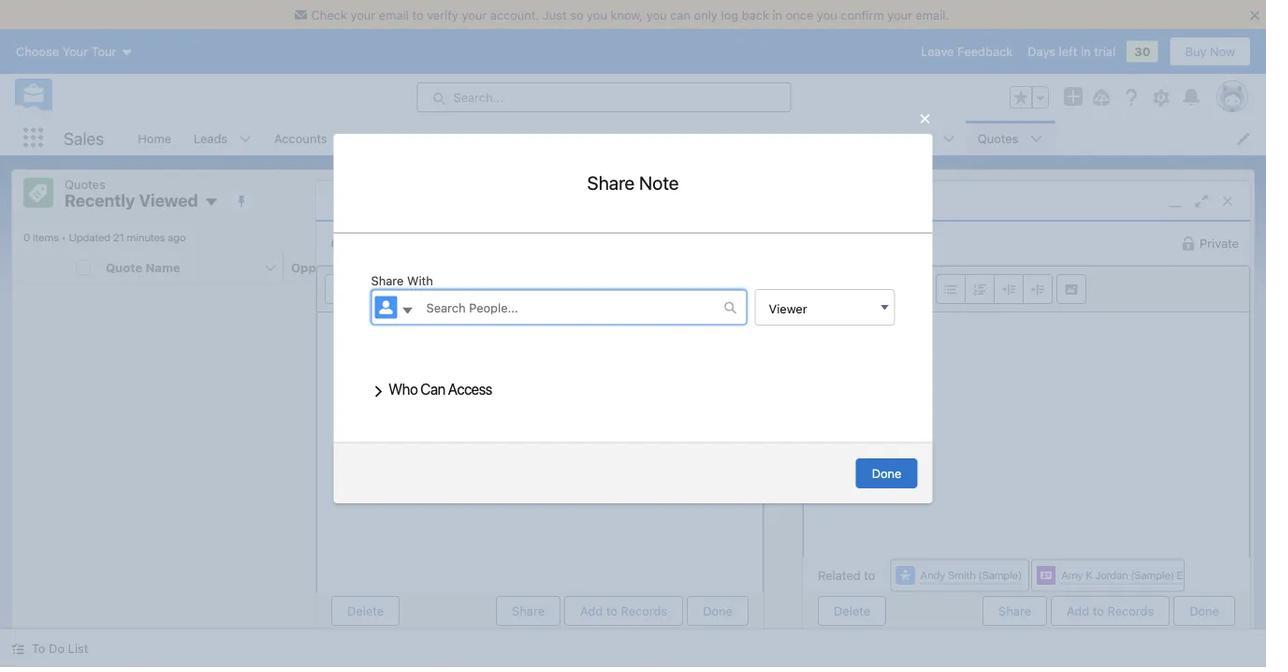 Task type: locate. For each thing, give the bounding box(es) containing it.
0 horizontal spatial quotes
[[65, 177, 106, 191]]

records inside open sesame dialog
[[621, 604, 668, 618]]

andy smith (sample)
[[921, 569, 1023, 582]]

0 horizontal spatial in
[[773, 8, 783, 22]]

contacts
[[374, 131, 425, 145]]

verify
[[427, 8, 459, 22]]

accounts link
[[263, 121, 339, 155]]

andy smith (sample) link
[[921, 567, 1023, 585]]

name inside button
[[368, 260, 403, 274]]

None text field
[[316, 222, 494, 263], [803, 222, 981, 263], [316, 222, 494, 263], [803, 222, 981, 263]]

opportunity
[[291, 260, 365, 274]]

0 horizontal spatial your
[[351, 8, 376, 22]]

list containing home
[[127, 121, 1267, 155]]

1 add from the left
[[580, 604, 603, 618]]

delete status inside pokemon lover dialog
[[818, 596, 983, 626]]

format body element inside open sesame dialog
[[449, 274, 566, 304]]

0 horizontal spatial done button
[[687, 596, 749, 626]]

delete button
[[331, 596, 400, 626], [818, 596, 887, 626]]

0 horizontal spatial name
[[146, 260, 180, 274]]

share inside open sesame dialog
[[512, 604, 545, 618]]

0 horizontal spatial share button
[[496, 596, 561, 626]]

add to records inside open sesame dialog
[[580, 604, 668, 618]]

done inside open sesame dialog
[[703, 604, 733, 618]]

0 horizontal spatial add
[[580, 604, 603, 618]]

(sample)
[[979, 569, 1023, 582], [1131, 569, 1175, 582]]

in right left
[[1081, 45, 1091, 59]]

1 delete button from the left
[[331, 596, 400, 626]]

0 horizontal spatial add to records button
[[565, 596, 684, 626]]

1 horizontal spatial your
[[462, 8, 487, 22]]

your
[[351, 8, 376, 22], [462, 8, 487, 22], [888, 8, 913, 22]]

1 horizontal spatial add to records
[[1067, 604, 1155, 618]]

toolbar for compose text text box
[[317, 267, 763, 313]]

1 delete status from the left
[[331, 596, 496, 626]]

2 horizontal spatial text default image
[[724, 301, 737, 314]]

delete inside pokemon lover dialog
[[834, 604, 871, 618]]

format body element for compose text text field at right
[[936, 274, 1053, 304]]

opportunities
[[472, 131, 550, 145]]

done button
[[856, 459, 918, 489], [687, 596, 749, 626], [1174, 596, 1236, 626]]

name for opportunity name
[[368, 260, 403, 274]]

knock
[[410, 330, 446, 344]]

add to records button for compose text text field at right's done button
[[1051, 596, 1170, 626]]

opportunities list item
[[461, 121, 585, 155]]

1 horizontal spatial delete status
[[818, 596, 983, 626]]

viewer
[[769, 302, 808, 316]]

group
[[1010, 86, 1050, 109]]

recently
[[65, 191, 135, 211]]

0 horizontal spatial format text element
[[325, 274, 442, 304]]

2 format text element from the left
[[812, 274, 929, 304]]

done inside pokemon lover dialog
[[1190, 604, 1220, 618]]

add to records for done button associated with compose text text box
[[580, 604, 668, 618]]

item number element
[[12, 252, 68, 283]]

dashboards list item
[[761, 121, 876, 155]]

add for share button associated with open sesame dialog
[[580, 604, 603, 618]]

action image
[[1206, 252, 1255, 282]]

0 horizontal spatial you
[[587, 8, 608, 22]]

done button for compose text text box
[[687, 596, 749, 626]]

share note
[[588, 172, 679, 194]]

calendar link
[[585, 121, 659, 155]]

accounts list item
[[263, 121, 363, 155]]

1 horizontal spatial you
[[647, 8, 667, 22]]

name left the "with"
[[368, 260, 403, 274]]

add to records inside pokemon lover dialog
[[1067, 604, 1155, 618]]

1 horizontal spatial done button
[[856, 459, 918, 489]]

1 format text element from the left
[[325, 274, 442, 304]]

0 horizontal spatial (sample)
[[979, 569, 1023, 582]]

pokemon
[[844, 194, 897, 208]]

format text element for "format body" element inside pokemon lover dialog
[[812, 274, 929, 304]]

home link
[[127, 121, 183, 155]]

0 vertical spatial quotes
[[978, 131, 1019, 145]]

share button for pokemon lover dialog
[[983, 596, 1048, 626]]

format text element inside pokemon lover dialog
[[812, 274, 929, 304]]

text default image inside to do list button
[[11, 643, 24, 656]]

subtotal element
[[837, 252, 1033, 283]]

add to records button inside open sesame dialog
[[565, 596, 684, 626]]

quote name element
[[98, 252, 295, 283]]

1 horizontal spatial text default image
[[401, 304, 414, 317]]

name down ago
[[146, 260, 180, 274]]

toolbar
[[317, 267, 763, 313], [804, 267, 1250, 313]]

quotes inside list item
[[978, 131, 1019, 145]]

name inside button
[[146, 260, 180, 274]]

format text element inside open sesame dialog
[[325, 274, 442, 304]]

andy
[[921, 569, 946, 582]]

check your email to verify your account. just so you know, you can only log back in once you confirm your email.
[[311, 8, 950, 22]]

2 share button from the left
[[983, 596, 1048, 626]]

quotes list item
[[967, 121, 1055, 155]]

price
[[1062, 260, 1093, 274]]

share with
[[371, 274, 433, 288]]

0 horizontal spatial delete
[[347, 604, 384, 618]]

Compose text text field
[[804, 313, 1250, 558]]

0 horizontal spatial format body element
[[449, 274, 566, 304]]

delete status
[[331, 596, 496, 626], [818, 596, 983, 626]]

1 records from the left
[[621, 604, 668, 618]]

toolbar inside open sesame dialog
[[317, 267, 763, 313]]

records for share button associated with open sesame dialog
[[621, 604, 668, 618]]

records for share button associated with pokemon lover dialog
[[1108, 604, 1155, 618]]

records inside pokemon lover dialog
[[1108, 604, 1155, 618]]

total price button
[[1021, 252, 1185, 282]]

1 horizontal spatial delete button
[[818, 596, 887, 626]]

text default image
[[724, 301, 737, 314], [401, 304, 414, 317], [11, 643, 24, 656]]

1 horizontal spatial (sample)
[[1131, 569, 1175, 582]]

delete for delete button related to open sesame dialog
[[347, 604, 384, 618]]

calendar list item
[[585, 121, 683, 155]]

1 horizontal spatial toolbar
[[804, 267, 1250, 313]]

2 toolbar from the left
[[804, 267, 1250, 313]]

1 horizontal spatial records
[[1108, 604, 1155, 618]]

1 horizontal spatial add
[[1067, 604, 1090, 618]]

2 format body element from the left
[[936, 274, 1053, 304]]

add to records for compose text text field at right's done button
[[1067, 604, 1155, 618]]

pokemon lover dialog
[[802, 181, 1252, 630]]

Search Recently Viewed list view. search field
[[799, 214, 1023, 244]]

2 delete button from the left
[[818, 596, 887, 626]]

share button for open sesame dialog
[[496, 596, 561, 626]]

None search field
[[799, 214, 1023, 244]]

format body element right the "with"
[[449, 274, 566, 304]]

private
[[1200, 236, 1240, 251]]

format body element inside pokemon lover dialog
[[936, 274, 1053, 304]]

total price element
[[1021, 252, 1217, 283]]

done button for compose text text field at right
[[1174, 596, 1236, 626]]

list
[[127, 121, 1267, 155]]

1 horizontal spatial quotes
[[978, 131, 1019, 145]]

jordan
[[1096, 569, 1129, 582]]

accounts
[[274, 131, 327, 145]]

0 horizontal spatial add to records
[[580, 604, 668, 618]]

0 horizontal spatial delete status
[[331, 596, 496, 626]]

add to records button for done button associated with compose text text box
[[565, 596, 684, 626]]

text default image right 'people' icon
[[401, 304, 414, 317]]

1 horizontal spatial share button
[[983, 596, 1048, 626]]

share inside pokemon lover dialog
[[999, 604, 1032, 618]]

in
[[773, 8, 783, 22], [1081, 45, 1091, 59]]

name
[[146, 260, 180, 274], [368, 260, 403, 274]]

share
[[588, 172, 635, 194], [371, 274, 404, 288], [512, 604, 545, 618], [999, 604, 1032, 618]]

contact image
[[1037, 566, 1056, 585]]

add
[[580, 604, 603, 618], [1067, 604, 1090, 618]]

your left email
[[351, 8, 376, 22]]

check
[[311, 8, 347, 22]]

your left email.
[[888, 8, 913, 22]]

0 horizontal spatial text default image
[[11, 643, 24, 656]]

format body element down total
[[936, 274, 1053, 304]]

2 delete from the left
[[834, 604, 871, 618]]

1 horizontal spatial name
[[368, 260, 403, 274]]

quotes down sales
[[65, 177, 106, 191]]

add to records button
[[565, 596, 684, 626], [1051, 596, 1170, 626]]

1 horizontal spatial in
[[1081, 45, 1091, 59]]

add inside open sesame dialog
[[580, 604, 603, 618]]

2 horizontal spatial done
[[1190, 604, 1220, 618]]

add to records button inside pokemon lover dialog
[[1051, 596, 1170, 626]]

add inside pokemon lover dialog
[[1067, 604, 1090, 618]]

trial
[[1095, 45, 1116, 59]]

leads
[[194, 131, 228, 145]]

in right back
[[773, 8, 783, 22]]

•
[[61, 231, 66, 244]]

buy
[[1186, 45, 1207, 59]]

1 share button from the left
[[496, 596, 561, 626]]

text default image left the viewer
[[724, 301, 737, 314]]

quotes right reports list item
[[978, 131, 1019, 145]]

format body element for compose text text box
[[449, 274, 566, 304]]

you left can
[[647, 8, 667, 22]]

recently viewed|quotes|list view element
[[11, 169, 1255, 630]]

records
[[621, 604, 668, 618], [1108, 604, 1155, 618]]

to
[[32, 642, 45, 656]]

account.
[[490, 8, 540, 22]]

0 horizontal spatial delete button
[[331, 596, 400, 626]]

only
[[694, 8, 718, 22]]

0 vertical spatial in
[[773, 8, 783, 22]]

2 add from the left
[[1067, 604, 1090, 618]]

1 format body element from the left
[[449, 274, 566, 304]]

1 you from the left
[[587, 8, 608, 22]]

(sample) left esq. at the right
[[1131, 569, 1175, 582]]

text default image left to
[[11, 643, 24, 656]]

to
[[412, 8, 424, 22], [864, 569, 876, 583], [606, 604, 618, 618], [1093, 604, 1105, 618]]

(sample) right smith
[[979, 569, 1023, 582]]

2 horizontal spatial done button
[[1174, 596, 1236, 626]]

2 add to records from the left
[[1067, 604, 1155, 618]]

your right verify
[[462, 8, 487, 22]]

0 horizontal spatial records
[[621, 604, 668, 618]]

contacts list item
[[363, 121, 461, 155]]

cell
[[68, 252, 98, 283]]

1 horizontal spatial add to records button
[[1051, 596, 1170, 626]]

switching
[[588, 443, 642, 457]]

1 add to records from the left
[[580, 604, 668, 618]]

delete
[[347, 604, 384, 618], [834, 604, 871, 618]]

1 delete from the left
[[347, 604, 384, 618]]

1 vertical spatial quotes
[[65, 177, 106, 191]]

2 records from the left
[[1108, 604, 1155, 618]]

0
[[23, 231, 30, 244]]

delete status for share button associated with pokemon lover dialog
[[818, 596, 983, 626]]

1 add to records button from the left
[[565, 596, 684, 626]]

can
[[421, 380, 446, 398]]

Share With text field
[[415, 291, 724, 325]]

reports
[[887, 131, 931, 145]]

buy now
[[1186, 45, 1236, 59]]

amy k jordan (sample) esq. link
[[1062, 567, 1198, 585]]

so
[[570, 8, 584, 22]]

open sesame dialog
[[316, 181, 765, 640]]

name for quote name
[[146, 260, 180, 274]]

2 horizontal spatial your
[[888, 8, 913, 22]]

2 horizontal spatial you
[[817, 8, 838, 22]]

action element
[[1206, 252, 1255, 283]]

confirm
[[841, 8, 884, 22]]

delete inside open sesame dialog
[[347, 604, 384, 618]]

1 horizontal spatial format text element
[[812, 274, 929, 304]]

who can access button
[[371, 374, 494, 404]]

you right so
[[587, 8, 608, 22]]

format body element
[[449, 274, 566, 304], [936, 274, 1053, 304]]

1 toolbar from the left
[[317, 267, 763, 313]]

list
[[68, 642, 88, 656]]

you
[[587, 8, 608, 22], [647, 8, 667, 22], [817, 8, 838, 22]]

dashboards
[[772, 131, 840, 145]]

toolbar inside pokemon lover dialog
[[804, 267, 1250, 313]]

2 add to records button from the left
[[1051, 596, 1170, 626]]

delete status inside open sesame dialog
[[331, 596, 496, 626]]

2 delete status from the left
[[818, 596, 983, 626]]

2 name from the left
[[368, 260, 403, 274]]

0 horizontal spatial done
[[703, 604, 733, 618]]

0 horizontal spatial toolbar
[[317, 267, 763, 313]]

1 horizontal spatial format body element
[[936, 274, 1053, 304]]

format text element
[[325, 274, 442, 304], [812, 274, 929, 304]]

do
[[49, 642, 65, 656]]

you right 'once'
[[817, 8, 838, 22]]

3 you from the left
[[817, 8, 838, 22]]

can
[[671, 8, 691, 22]]

quotes image
[[23, 178, 53, 208]]

1 horizontal spatial delete
[[834, 604, 871, 618]]

related
[[818, 569, 861, 583]]

1 name from the left
[[146, 260, 180, 274]]



Task type: vqa. For each thing, say whether or not it's contained in the screenshot.
Opportunity Name
yes



Task type: describe. For each thing, give the bounding box(es) containing it.
none search field inside recently viewed|quotes|list view element
[[799, 214, 1023, 244]]

to do list button
[[0, 630, 100, 668]]

recently viewed status
[[23, 231, 69, 244]]

sales
[[64, 128, 104, 148]]

who can access
[[389, 380, 493, 398]]

list
[[645, 443, 661, 457]]

total
[[1029, 260, 1059, 274]]

quote name button
[[98, 252, 263, 282]]

log
[[721, 8, 739, 22]]

1 your from the left
[[351, 8, 376, 22]]

list view controls image
[[1027, 214, 1068, 244]]

try
[[567, 443, 584, 457]]

leave feedback
[[921, 45, 1013, 59]]

buy now button
[[1170, 37, 1252, 67]]

quote
[[106, 260, 142, 274]]

done for compose text text field at right
[[1190, 604, 1220, 618]]

try switching list views.
[[567, 443, 700, 457]]

forecasts link
[[683, 121, 761, 155]]

smith
[[948, 569, 976, 582]]

0 items • updated 21 minutes ago
[[23, 231, 186, 244]]

once
[[786, 8, 814, 22]]

opportunity name button
[[284, 252, 448, 282]]

30
[[1135, 45, 1151, 59]]

quote name
[[106, 260, 180, 274]]

lead image
[[896, 566, 915, 585]]

related to
[[818, 569, 876, 583]]

knock
[[369, 330, 407, 344]]

1 (sample) from the left
[[979, 569, 1023, 582]]

left
[[1059, 45, 1078, 59]]

note
[[640, 172, 679, 194]]

now
[[1211, 45, 1236, 59]]

cell inside recently viewed|quotes|list view element
[[68, 252, 98, 283]]

viewer button
[[755, 289, 896, 326]]

dashboards link
[[761, 121, 851, 155]]

Compose text text field
[[317, 313, 763, 593]]

access
[[448, 380, 493, 398]]

delete status for share button associated with open sesame dialog
[[331, 596, 496, 626]]

people image
[[375, 297, 397, 319]]

to do list
[[32, 642, 88, 656]]

home
[[138, 131, 171, 145]]

reports link
[[876, 121, 943, 155]]

delete button for pokemon lover dialog
[[818, 596, 887, 626]]

leave feedback link
[[921, 45, 1013, 59]]

feedback
[[958, 45, 1013, 59]]

21
[[113, 231, 124, 244]]

minutes
[[127, 231, 165, 244]]

2 your from the left
[[462, 8, 487, 22]]

email
[[379, 8, 409, 22]]

know,
[[611, 8, 643, 22]]

opportunity name element
[[284, 252, 468, 283]]

opportunity name
[[291, 260, 403, 274]]

email.
[[916, 8, 950, 22]]

search...
[[454, 90, 504, 104]]

recently viewed
[[65, 191, 198, 211]]

views.
[[665, 443, 700, 457]]

pokemon lover
[[844, 194, 928, 208]]

calendar
[[597, 131, 647, 145]]

1 horizontal spatial done
[[872, 467, 902, 481]]

select list display image
[[1072, 214, 1113, 244]]

3 your from the left
[[888, 8, 913, 22]]

leads link
[[183, 121, 239, 155]]

items
[[33, 231, 59, 244]]

amy k jordan (sample) esq.
[[1062, 569, 1198, 582]]

total price
[[1029, 260, 1093, 274]]

toolbar for compose text text field at right
[[804, 267, 1250, 313]]

format text element for "format body" element inside open sesame dialog
[[325, 274, 442, 304]]

viewed
[[139, 191, 198, 211]]

days
[[1028, 45, 1056, 59]]

with
[[407, 274, 433, 288]]

text default image
[[1182, 236, 1197, 251]]

updated
[[69, 231, 111, 244]]

opportunities link
[[461, 121, 561, 155]]

just
[[543, 8, 567, 22]]

who
[[389, 380, 418, 398]]

quotes link
[[967, 121, 1030, 155]]

esq.
[[1177, 569, 1198, 582]]

knock knock
[[369, 330, 446, 344]]

2 (sample) from the left
[[1131, 569, 1175, 582]]

add for share button associated with pokemon lover dialog
[[1067, 604, 1090, 618]]

search... button
[[417, 82, 792, 112]]

1 vertical spatial in
[[1081, 45, 1091, 59]]

delete for pokemon lover dialog's delete button
[[834, 604, 871, 618]]

reports list item
[[876, 121, 967, 155]]

lover
[[900, 194, 928, 208]]

amy
[[1062, 569, 1084, 582]]

leads list item
[[183, 121, 263, 155]]

leave
[[921, 45, 954, 59]]

done for compose text text box
[[703, 604, 733, 618]]

item number image
[[12, 252, 68, 282]]

ago
[[168, 231, 186, 244]]

k
[[1086, 569, 1093, 582]]

2 you from the left
[[647, 8, 667, 22]]

delete button for open sesame dialog
[[331, 596, 400, 626]]

to inside open sesame dialog
[[606, 604, 618, 618]]

try switching list views. status
[[519, 422, 748, 459]]

back
[[742, 8, 769, 22]]

contacts link
[[363, 121, 437, 155]]

days left in trial
[[1028, 45, 1116, 59]]



